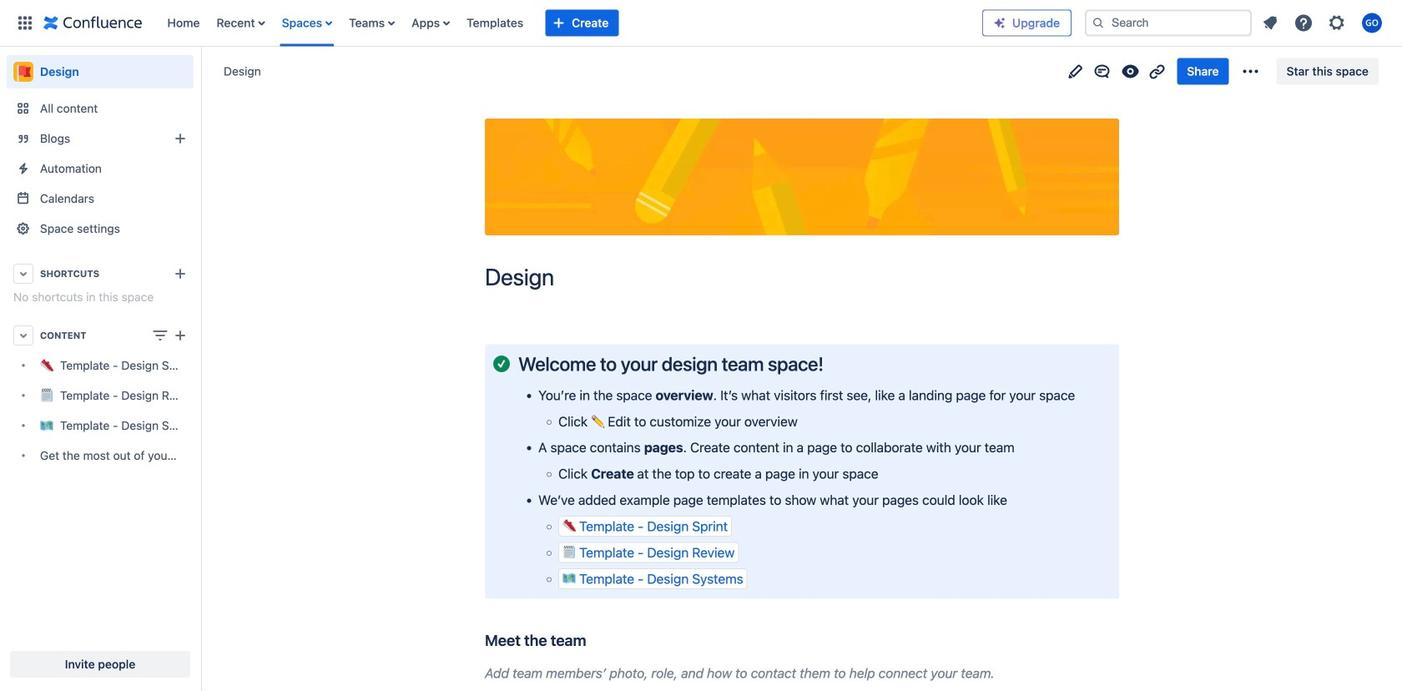 Task type: locate. For each thing, give the bounding box(es) containing it.
change view image
[[150, 326, 170, 346]]

copy image
[[822, 354, 842, 374], [585, 630, 605, 650]]

list for "premium" image at the right of the page
[[1256, 8, 1393, 38]]

global element
[[10, 0, 983, 46]]

your profile and preferences image
[[1363, 13, 1383, 33]]

None search field
[[1085, 10, 1252, 36]]

premium image
[[994, 16, 1007, 30]]

Search field
[[1085, 10, 1252, 36]]

:check_mark: image
[[493, 356, 510, 372]]

tree inside space element
[[7, 351, 194, 471]]

create image
[[170, 326, 190, 346]]

settings icon image
[[1328, 13, 1348, 33]]

:notepad_spiral: image
[[563, 545, 576, 559]]

1 horizontal spatial list
[[1256, 8, 1393, 38]]

1 horizontal spatial copy image
[[822, 354, 842, 374]]

:map: image
[[563, 571, 576, 585], [563, 571, 576, 585]]

appswitcher icon image
[[15, 13, 35, 33]]

list
[[159, 0, 983, 46], [1256, 8, 1393, 38]]

create a blog image
[[170, 129, 190, 149]]

1 vertical spatial copy image
[[585, 630, 605, 650]]

confluence image
[[43, 13, 142, 33], [43, 13, 142, 33]]

banner
[[0, 0, 1403, 47]]

0 vertical spatial copy image
[[822, 354, 842, 374]]

0 horizontal spatial list
[[159, 0, 983, 46]]

more actions image
[[1241, 61, 1261, 81]]

help icon image
[[1294, 13, 1314, 33]]

0 horizontal spatial copy image
[[585, 630, 605, 650]]

tree
[[7, 351, 194, 471]]



Task type: describe. For each thing, give the bounding box(es) containing it.
list for 'appswitcher icon'
[[159, 0, 983, 46]]

:notepad_spiral: image
[[563, 545, 576, 559]]

search image
[[1092, 16, 1106, 30]]

copy link image
[[1148, 61, 1168, 81]]

notification icon image
[[1261, 13, 1281, 33]]

stop watching image
[[1121, 61, 1141, 81]]

:athletic_shoe: image
[[563, 519, 576, 532]]

:athletic_shoe: image
[[563, 519, 576, 532]]

edit this page image
[[1066, 61, 1086, 81]]

add shortcut image
[[170, 264, 190, 284]]

space element
[[0, 47, 200, 691]]

collapse sidebar image
[[182, 55, 219, 89]]



Task type: vqa. For each thing, say whether or not it's contained in the screenshot.
:pencil: icon
no



